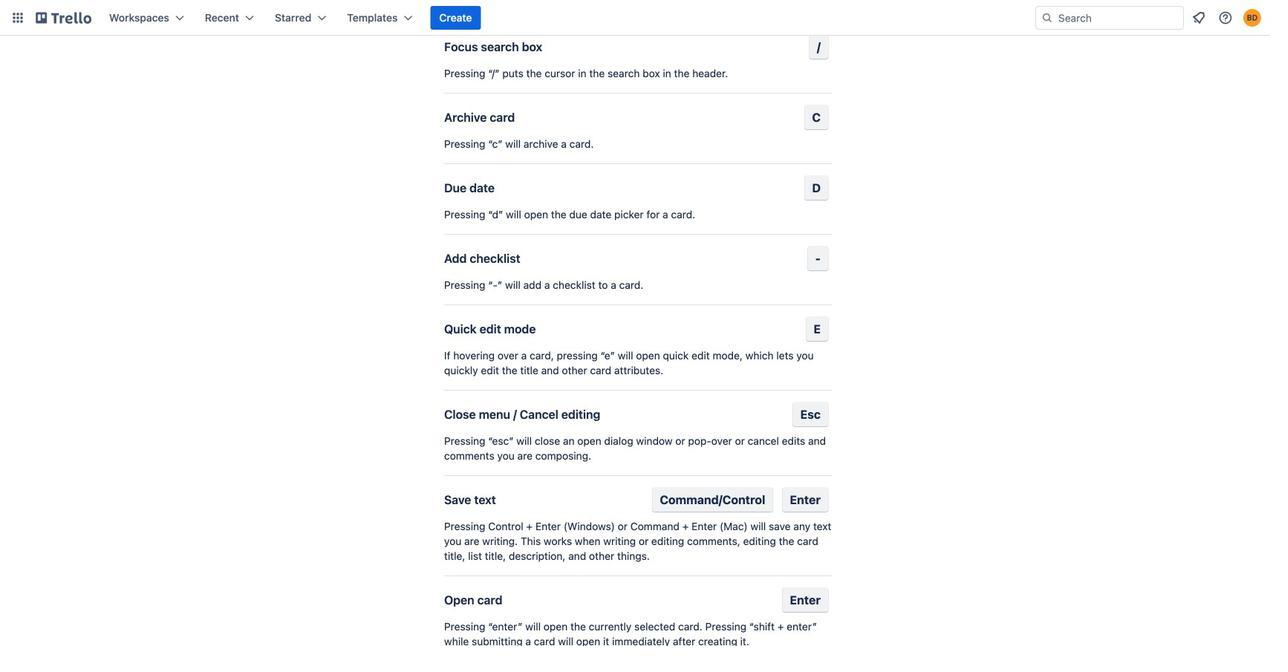 Task type: locate. For each thing, give the bounding box(es) containing it.
barb dwyer (barbdwyer3) image
[[1244, 9, 1262, 27]]

0 notifications image
[[1191, 9, 1208, 27]]

Search field
[[1054, 7, 1184, 28]]



Task type: describe. For each thing, give the bounding box(es) containing it.
back to home image
[[36, 6, 91, 30]]

open information menu image
[[1219, 10, 1234, 25]]

search image
[[1042, 12, 1054, 24]]

primary element
[[0, 0, 1271, 36]]



Task type: vqa. For each thing, say whether or not it's contained in the screenshot.
Jeremy Miller (jeremymiller198) icon corresponding to Ruby Anderson (rubyanderson7) image
no



